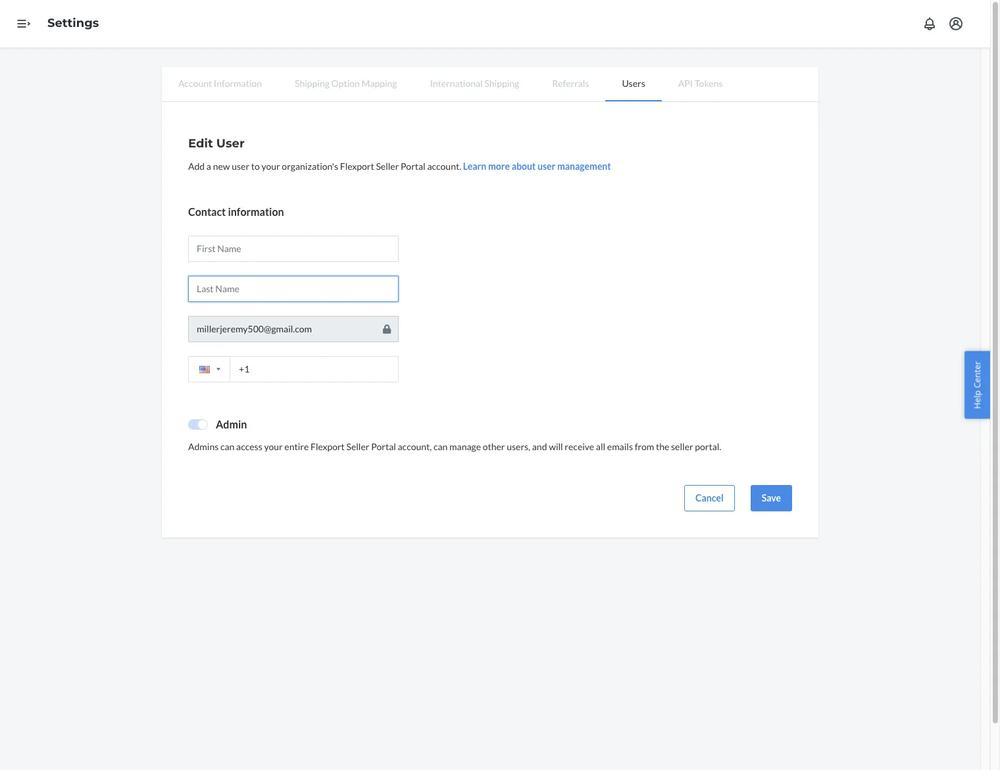 Task type: vqa. For each thing, say whether or not it's contained in the screenshot.
never
no



Task type: locate. For each thing, give the bounding box(es) containing it.
1 horizontal spatial shipping
[[485, 78, 520, 89]]

entire
[[285, 441, 309, 452]]

and
[[533, 441, 548, 452]]

0 horizontal spatial user
[[232, 161, 250, 172]]

shipping right the international
[[485, 78, 520, 89]]

add
[[188, 161, 205, 172]]

can left manage
[[434, 441, 448, 452]]

portal
[[401, 161, 426, 172], [371, 441, 396, 452]]

edit
[[188, 136, 213, 151]]

shipping option mapping tab
[[279, 67, 414, 100]]

help
[[972, 391, 984, 409]]

user
[[217, 136, 245, 151]]

from
[[635, 441, 655, 452]]

0 vertical spatial seller
[[376, 161, 399, 172]]

tab list
[[162, 67, 819, 102]]

account
[[178, 78, 212, 89]]

other
[[483, 441, 505, 452]]

settings
[[47, 16, 99, 30]]

add a new user to your organization's flexport seller portal account. learn more about user management
[[188, 161, 612, 172]]

international
[[430, 78, 483, 89]]

help center
[[972, 361, 984, 409]]

user right about at the right top of page
[[538, 161, 556, 172]]

1 horizontal spatial can
[[434, 441, 448, 452]]

portal left account.
[[401, 161, 426, 172]]

your left entire
[[264, 441, 283, 452]]

api tokens tab
[[662, 67, 740, 100]]

0 vertical spatial flexport
[[340, 161, 375, 172]]

seller left account.
[[376, 161, 399, 172]]

portal left account,
[[371, 441, 396, 452]]

help center button
[[966, 351, 991, 419]]

account,
[[398, 441, 432, 452]]

learn
[[463, 161, 487, 172]]

contact
[[188, 205, 226, 218]]

tab list containing account information
[[162, 67, 819, 102]]

referrals tab
[[536, 67, 606, 100]]

shipping
[[295, 78, 330, 89], [485, 78, 520, 89]]

international shipping
[[430, 78, 520, 89]]

open account menu image
[[949, 16, 965, 32]]

0 horizontal spatial can
[[221, 441, 235, 452]]

1 horizontal spatial user
[[538, 161, 556, 172]]

users tab
[[606, 67, 662, 101]]

seller
[[376, 161, 399, 172], [347, 441, 370, 452]]

2 shipping from the left
[[485, 78, 520, 89]]

your
[[262, 161, 280, 172], [264, 441, 283, 452]]

your right "to"
[[262, 161, 280, 172]]

can
[[221, 441, 235, 452], [434, 441, 448, 452]]

admins can access your entire flexport seller portal account, can manage other users, and will receive all emails from the seller portal.
[[188, 441, 722, 452]]

0 horizontal spatial shipping
[[295, 78, 330, 89]]

user left "to"
[[232, 161, 250, 172]]

Last Name text field
[[188, 276, 399, 302]]

referrals
[[553, 78, 590, 89]]

option
[[332, 78, 360, 89]]

admin
[[216, 418, 247, 431]]

0 horizontal spatial portal
[[371, 441, 396, 452]]

can left access
[[221, 441, 235, 452]]

1 vertical spatial portal
[[371, 441, 396, 452]]

united states: + 1 image
[[217, 368, 221, 371]]

information
[[214, 78, 262, 89]]

api tokens
[[679, 78, 723, 89]]

organization's
[[282, 161, 339, 172]]

cancel button
[[685, 485, 735, 511]]

1 vertical spatial seller
[[347, 441, 370, 452]]

flexport right organization's
[[340, 161, 375, 172]]

center
[[972, 361, 984, 388]]

more
[[489, 161, 510, 172]]

shipping left option
[[295, 78, 330, 89]]

Email text field
[[188, 316, 399, 342]]

user
[[232, 161, 250, 172], [538, 161, 556, 172]]

flexport
[[340, 161, 375, 172], [311, 441, 345, 452]]

seller left account,
[[347, 441, 370, 452]]

edit user
[[188, 136, 245, 151]]

flexport right entire
[[311, 441, 345, 452]]

about
[[512, 161, 536, 172]]

0 vertical spatial portal
[[401, 161, 426, 172]]

cancel
[[696, 492, 724, 504]]



Task type: describe. For each thing, give the bounding box(es) containing it.
1 (702) 123-4567 telephone field
[[188, 356, 399, 382]]

all
[[596, 441, 606, 452]]

open navigation image
[[16, 16, 32, 32]]

tokens
[[695, 78, 723, 89]]

access
[[236, 441, 263, 452]]

1 shipping from the left
[[295, 78, 330, 89]]

users,
[[507, 441, 531, 452]]

1 vertical spatial flexport
[[311, 441, 345, 452]]

account information tab
[[162, 67, 279, 100]]

new
[[213, 161, 230, 172]]

0 horizontal spatial seller
[[347, 441, 370, 452]]

1 horizontal spatial portal
[[401, 161, 426, 172]]

emails
[[608, 441, 633, 452]]

the
[[657, 441, 670, 452]]

manage
[[450, 441, 481, 452]]

users
[[623, 78, 646, 89]]

international shipping tab
[[414, 67, 536, 100]]

save
[[762, 492, 782, 504]]

0 vertical spatial your
[[262, 161, 280, 172]]

1 vertical spatial your
[[264, 441, 283, 452]]

account information
[[178, 78, 262, 89]]

api
[[679, 78, 693, 89]]

1 user from the left
[[232, 161, 250, 172]]

lock image
[[383, 324, 391, 334]]

1 can from the left
[[221, 441, 235, 452]]

contact information
[[188, 205, 284, 218]]

2 can from the left
[[434, 441, 448, 452]]

a
[[207, 161, 211, 172]]

learn more about user management button
[[463, 160, 612, 173]]

settings link
[[47, 16, 99, 30]]

account.
[[428, 161, 462, 172]]

shipping option mapping
[[295, 78, 397, 89]]

portal.
[[696, 441, 722, 452]]

save button
[[751, 485, 793, 511]]

will
[[549, 441, 563, 452]]

management
[[558, 161, 612, 172]]

First Name text field
[[188, 236, 399, 262]]

seller
[[672, 441, 694, 452]]

mapping
[[362, 78, 397, 89]]

information
[[228, 205, 284, 218]]

1 horizontal spatial seller
[[376, 161, 399, 172]]

admins
[[188, 441, 219, 452]]

2 user from the left
[[538, 161, 556, 172]]

open notifications image
[[923, 16, 938, 32]]

receive
[[565, 441, 595, 452]]

to
[[251, 161, 260, 172]]



